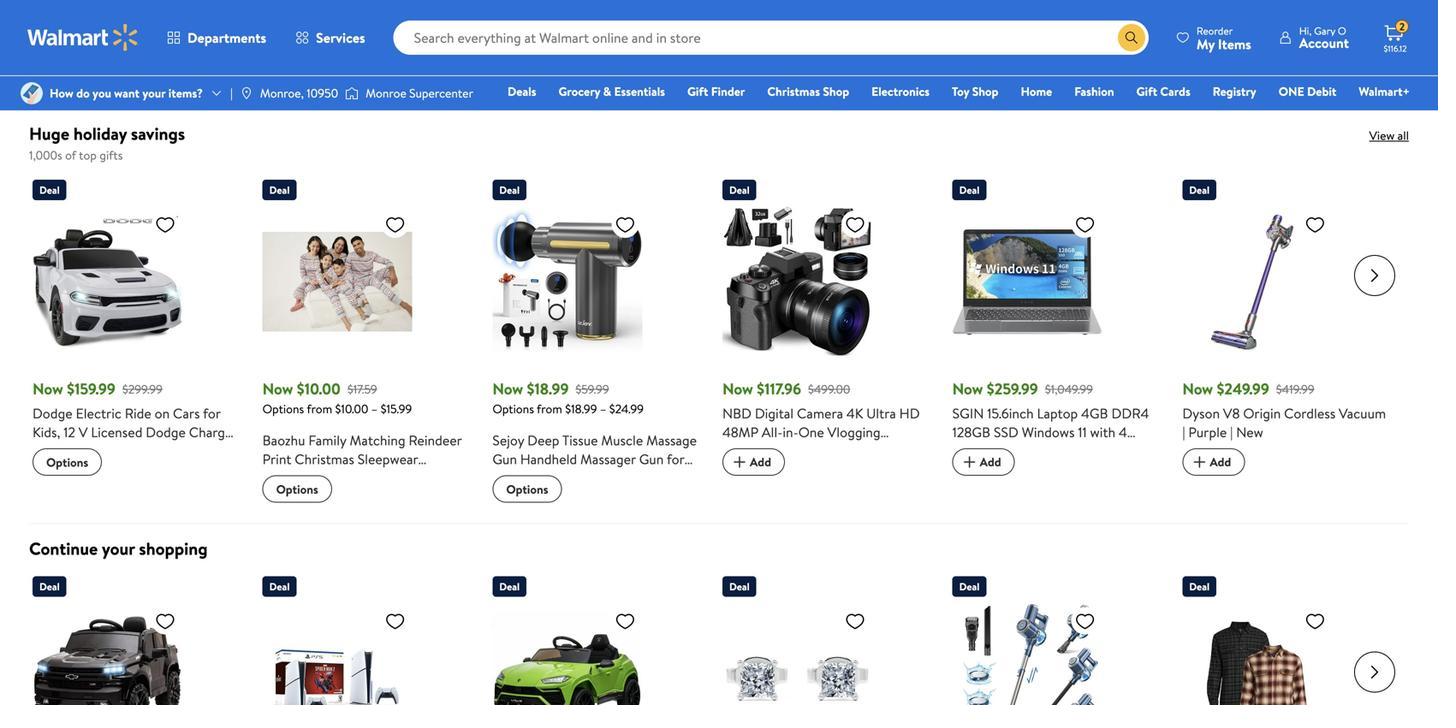 Task type: vqa. For each thing, say whether or not it's contained in the screenshot.


Task type: describe. For each thing, give the bounding box(es) containing it.
hd inside now $117.96 $499.00 nbd digital camera 4k ultra hd 48mp all-in-one vlogging camera with wide angle lens, digital zoom 16x and 3" screen
[[900, 404, 920, 423]]

deals
[[508, 83, 536, 100]]

of
[[65, 147, 76, 164]]

product group containing now $259.99
[[953, 173, 1159, 503]]

nbd
[[723, 404, 752, 423]]

in-
[[783, 423, 799, 442]]

join walmart+
[[400, 57, 475, 74]]

playstation 5 disc console slim - marvel's spider-man 2 bundle image
[[263, 604, 412, 706]]

options inside sejoy deep tissue muscle massage gun handheld massager gun for pain relief options
[[506, 481, 548, 498]]

screen
[[863, 461, 904, 480]]

add to cart image for now $117.96
[[729, 452, 750, 473]]

48mp
[[723, 423, 759, 442]]

$15.99
[[381, 401, 412, 417]]

print
[[263, 450, 292, 469]]

charger
[[189, 423, 237, 442]]

add button for $259.99
[[953, 449, 1015, 476]]

now $249.99 $419.99 dyson v8 origin  cordless vacuum | purple | new
[[1183, 378, 1386, 442]]

3m-
[[322, 488, 346, 506]]

16x
[[802, 461, 820, 480]]

vacuum
[[1339, 404, 1386, 423]]

supercenter
[[409, 85, 473, 101]]

add button for $117.96
[[723, 449, 785, 476]]

0 horizontal spatial camera
[[723, 442, 769, 461]]

1 horizontal spatial |
[[1183, 423, 1185, 442]]

$159.99
[[67, 378, 115, 400]]

deal for sgin 15.6inch laptop 4gb ddr4 128gb ssd windows 11 with 4 core intel celeron, full hd 1920x1080 image
[[960, 183, 980, 197]]

fashion
[[1075, 83, 1114, 100]]

options link for now $18.99
[[493, 476, 562, 503]]

add to favorites list, sejoy deep tissue muscle massage gun handheld massager gun for pain relief image
[[615, 214, 636, 236]]

product group containing now $117.96
[[723, 173, 929, 503]]

vlogging
[[828, 423, 881, 442]]

with inside now $117.96 $499.00 nbd digital camera 4k ultra hd 48mp all-in-one vlogging camera with wide angle lens, digital zoom 16x and 3" screen
[[772, 442, 798, 461]]

ultra
[[867, 404, 896, 423]]

add to favorites list, dodge electric ride on cars for kids, 12 v licensed dodge charger srt powered ride on toys cars with parent remote control, electric car for girls 3-5 w/music player/led headlights/safety belt, white image
[[155, 214, 176, 236]]

sgin 15.6inch laptop 4gb ddr4 128gb ssd windows 11 with 4 core intel celeron, full hd 1920x1080 image
[[953, 207, 1103, 357]]

grocery
[[559, 83, 600, 100]]

purple
[[1189, 423, 1227, 442]]

fashion link
[[1067, 82, 1122, 101]]

view all link
[[1370, 127, 1409, 144]]

ssd
[[994, 423, 1019, 442]]

pajamas
[[263, 469, 310, 488]]

gifts
[[100, 147, 123, 164]]

add to favorites list, 0.5 carat princess cut moissanite 4 prong solitaire stud earrings in 18k white gold plating over silver image
[[845, 611, 866, 632]]

 image for how do you want your items?
[[21, 82, 43, 104]]

angle
[[834, 442, 869, 461]]

how
[[50, 85, 73, 101]]

holiday
[[74, 122, 127, 146]]

deal for 'playstation 5 disc console slim - marvel's spider-man 2 bundle' image
[[269, 580, 290, 594]]

walmart image
[[27, 24, 139, 51]]

toy
[[952, 83, 970, 100]]

one debit
[[1279, 83, 1337, 100]]

Search search field
[[394, 21, 1149, 55]]

$117.96
[[757, 378, 801, 400]]

2 horizontal spatial |
[[1231, 423, 1233, 442]]

128gb
[[953, 423, 991, 442]]

monroe, 10950
[[260, 85, 338, 101]]

$
[[1100, 39, 1114, 77]]

add for $259.99
[[980, 454, 1001, 470]]

1 horizontal spatial 2
[[1400, 19, 1405, 34]]

departments
[[188, 28, 266, 47]]

add to cart image for now $259.99
[[960, 452, 980, 473]]

add to favorites list, george men's long sleeve flannel shirts, 2-pack, sizes s-2xl image
[[1305, 611, 1326, 632]]

was dollar $399, now dollar 249 group
[[1080, 23, 1206, 109]]

lamborghini urus 12v electric powered ride on car for kids, with remote control, foot pedal, mp3 player and led headlights image
[[493, 604, 642, 706]]

want
[[114, 85, 140, 101]]

w/music
[[180, 480, 229, 498]]

gift cards link
[[1129, 82, 1198, 101]]

deal for sejoy deep tissue muscle massage gun handheld massager gun for pain relief image
[[499, 183, 520, 197]]

parent
[[61, 461, 100, 480]]

grocery & essentials
[[559, 83, 665, 100]]

gift for gift cards
[[1137, 83, 1158, 100]]

12
[[64, 423, 75, 442]]

now $259.99 $1,049.99 sgin 15.6inch laptop 4gb ddr4 128gb ssd windows 11 with 4 core intel celeron, full hd 1920x1080
[[953, 378, 1149, 480]]

1 vertical spatial ride
[[114, 442, 141, 461]]

deep
[[528, 431, 560, 450]]

huge holiday savings 1,000s of top gifts
[[29, 122, 185, 164]]

deal for nbd digital camera 4k ultra hd 48mp all-in-one vlogging camera with wide angle lens, digital zoom 16x and 3" screen image
[[729, 183, 750, 197]]

add to favorites list, lamborghini urus 12v electric powered ride on car for kids, with remote control, foot pedal, mp3 player and led headlights image
[[615, 611, 636, 632]]

deal for lamborghini urus 12v electric powered ride on car for kids, with remote control, foot pedal, mp3 player and led headlights "image"
[[499, 580, 520, 594]]

options down 12
[[46, 454, 88, 471]]

deals link
[[500, 82, 544, 101]]

$259.99
[[987, 378, 1038, 400]]

options inside now $18.99 $59.99 options from $18.99 – $24.99
[[493, 401, 534, 417]]

services
[[316, 28, 365, 47]]

items
[[1218, 35, 1252, 54]]

deal for prettycare cordless stick vacuum cleaner lightweight for carpet floor pet hair w200 image
[[960, 580, 980, 594]]

join
[[400, 57, 421, 74]]

electronics link
[[864, 82, 938, 101]]

now $117.96 $499.00 nbd digital camera 4k ultra hd 48mp all-in-one vlogging camera with wide angle lens, digital zoom 16x and 3" screen
[[723, 378, 920, 480]]

1 gun from the left
[[493, 450, 517, 469]]

do
[[76, 85, 90, 101]]

options down print
[[276, 481, 318, 498]]

funtok licensed chevrolet silverado 12v kids electric powered ride on toy car with remote control & music player, black image
[[33, 604, 182, 706]]

white
[[63, 517, 98, 536]]

shopping
[[139, 537, 208, 561]]

toy shop
[[952, 83, 999, 100]]

shop now
[[50, 18, 100, 35]]

matching
[[350, 431, 405, 450]]

top
[[79, 147, 97, 164]]

1,000s
[[29, 147, 62, 164]]

add to favorites list, nbd digital camera 4k ultra hd 48mp all-in-one vlogging camera with wide angle lens, digital zoom 16x and 3" screen image
[[845, 214, 866, 236]]

add to favorites list, baozhu family matching reindeer print christmas sleepwear pajamas set, 2 piece (unisex baby & toddler 3m-18m) image
[[385, 214, 406, 236]]

$17.59
[[347, 381, 377, 398]]

powered
[[59, 442, 111, 461]]

2 gun from the left
[[639, 450, 664, 469]]

0 vertical spatial $18.99
[[527, 378, 569, 400]]

1920x1080
[[953, 461, 1015, 480]]

product group containing now $18.99
[[493, 173, 699, 503]]

departments button
[[152, 17, 281, 58]]

0 vertical spatial electric
[[76, 404, 121, 423]]

view all
[[1370, 127, 1409, 144]]

massage
[[647, 431, 697, 450]]

1 vertical spatial walmart+
[[1359, 83, 1410, 100]]

sgin
[[953, 404, 984, 423]]

$399
[[1100, 23, 1133, 45]]

deal for the baozhu family matching reindeer print christmas sleepwear pajamas set, 2 piece (unisex baby & toddler 3m-18m) image
[[269, 183, 290, 197]]

remote
[[104, 461, 151, 480]]

1 horizontal spatial dodge
[[146, 423, 186, 442]]

add for $249.99
[[1210, 454, 1232, 470]]

add to favorites list, playstation 5 disc console slim - marvel's spider-man 2 bundle image
[[385, 611, 406, 632]]

all-
[[762, 423, 783, 442]]

continue your shopping
[[29, 537, 208, 561]]

add to favorites list, funtok licensed chevrolet silverado 12v kids electric powered ride on toy car with remote control & music player, black image
[[155, 611, 176, 632]]

0 horizontal spatial walmart+
[[424, 57, 475, 74]]

toy shop link
[[944, 82, 1006, 101]]

4gb
[[1082, 404, 1108, 423]]

add for $117.96
[[750, 454, 771, 470]]

15.6inch
[[987, 404, 1034, 423]]

1 vertical spatial $10.00
[[335, 401, 368, 417]]

sejoy deep tissue muscle massage gun handheld massager gun for pain relief image
[[493, 207, 642, 357]]

laptop
[[1037, 404, 1078, 423]]

prettycare cordless stick vacuum cleaner lightweight for carpet floor pet hair w200 image
[[953, 604, 1103, 706]]

o
[[1338, 24, 1347, 38]]

0 vertical spatial &
[[603, 83, 611, 100]]

3-
[[157, 480, 169, 498]]



Task type: locate. For each thing, give the bounding box(es) containing it.
ride left 'on'
[[125, 404, 151, 423]]

now up nbd
[[723, 378, 753, 400]]

&
[[603, 83, 611, 100], [263, 488, 272, 506]]

2 horizontal spatial add
[[1210, 454, 1232, 470]]

cordless
[[1284, 404, 1336, 423]]

| left new
[[1231, 423, 1233, 442]]

dyson v8 origin  cordless vacuum | purple | new image
[[1183, 207, 1333, 357]]

5 now from the left
[[953, 378, 983, 400]]

baozhu
[[263, 431, 305, 450]]

licensed
[[91, 423, 143, 442]]

celeron,
[[1015, 442, 1066, 461]]

christmas down 'search' search box
[[767, 83, 820, 100]]

0 vertical spatial cars
[[173, 404, 200, 423]]

reorder
[[1197, 24, 1233, 38]]

from for $18.99
[[537, 401, 562, 417]]

add to favorites list, sgin 15.6inch laptop 4gb ddr4 128gb ssd windows 11 with 4 core intel celeron, full hd 1920x1080 image
[[1075, 214, 1096, 236]]

1 vertical spatial christmas
[[295, 450, 354, 469]]

and
[[823, 461, 845, 480]]

v
[[79, 423, 88, 442]]

relief
[[521, 469, 555, 488]]

Walmart Site-Wide search field
[[394, 21, 1149, 55]]

v8
[[1223, 404, 1240, 423]]

& right grocery
[[603, 83, 611, 100]]

add button down "purple"
[[1183, 449, 1245, 476]]

one
[[799, 423, 824, 442]]

now up dyson
[[1183, 378, 1213, 400]]

options link down print
[[263, 476, 332, 503]]

core
[[953, 442, 982, 461]]

0 vertical spatial camera
[[797, 404, 843, 423]]

3 add button from the left
[[1183, 449, 1245, 476]]

deal for dodge electric ride on cars for kids, 12 v licensed dodge charger srt powered ride on toys cars with parent remote control, electric car for girls 3-5 w/music player/led headlights/safety belt, white image
[[39, 183, 60, 197]]

tissue
[[562, 431, 598, 450]]

1 vertical spatial &
[[263, 488, 272, 506]]

shop left electronics
[[823, 83, 849, 100]]

0 horizontal spatial gift
[[688, 83, 708, 100]]

on
[[144, 442, 163, 461]]

2 horizontal spatial for
[[667, 450, 685, 469]]

0 vertical spatial christmas
[[767, 83, 820, 100]]

from up family
[[307, 401, 332, 417]]

handheld
[[520, 450, 577, 469]]

1 horizontal spatial for
[[203, 404, 221, 423]]

from inside now $18.99 $59.99 options from $18.99 – $24.99
[[537, 401, 562, 417]]

electric left car
[[33, 480, 78, 498]]

product group containing now $159.99
[[33, 173, 239, 536]]

gun left "relief"
[[493, 450, 517, 469]]

1 horizontal spatial  image
[[345, 85, 359, 102]]

dodge
[[33, 404, 72, 423], [146, 423, 186, 442]]

huge
[[29, 122, 69, 146]]

1 horizontal spatial &
[[603, 83, 611, 100]]

with left wide
[[772, 442, 798, 461]]

0 horizontal spatial  image
[[21, 82, 43, 104]]

hi,
[[1300, 24, 1312, 38]]

player/led
[[33, 498, 99, 517]]

3 add to cart image from the left
[[1190, 452, 1210, 473]]

shop right the "toy"
[[972, 83, 999, 100]]

christmas
[[767, 83, 820, 100], [295, 450, 354, 469]]

now up the sgin
[[953, 378, 983, 400]]

1 horizontal spatial add
[[980, 454, 1001, 470]]

0 horizontal spatial shop
[[50, 18, 76, 35]]

& inside baozhu family matching reindeer print christmas sleepwear pajamas set, 2 piece (unisex baby & toddler 3m-18m)
[[263, 488, 272, 506]]

now for $18.99
[[493, 378, 523, 400]]

digital
[[755, 404, 794, 423], [723, 461, 761, 480]]

dodge electric ride on cars for kids, 12 v licensed dodge charger srt powered ride on toys cars with parent remote control, electric car for girls 3-5 w/music player/led headlights/safety belt, white image
[[33, 207, 182, 357]]

add button down "128gb"
[[953, 449, 1015, 476]]

hd right ultra
[[900, 404, 920, 423]]

1 vertical spatial camera
[[723, 442, 769, 461]]

$18.99 down the $59.99
[[565, 401, 597, 417]]

headlights/safety
[[103, 498, 208, 517]]

2 horizontal spatial options link
[[493, 476, 562, 503]]

options up baozhu
[[263, 401, 304, 417]]

cars right toys
[[195, 442, 222, 461]]

– left $15.99
[[371, 401, 378, 417]]

0 horizontal spatial gun
[[493, 450, 517, 469]]

for right car
[[106, 480, 123, 498]]

now for $159.99
[[33, 378, 63, 400]]

electric down $159.99
[[76, 404, 121, 423]]

$18.99 left the $59.99
[[527, 378, 569, 400]]

|
[[230, 85, 233, 101], [1183, 423, 1185, 442], [1231, 423, 1233, 442]]

(unisex
[[386, 469, 430, 488]]

origin
[[1244, 404, 1281, 423]]

christmas up 3m-
[[295, 450, 354, 469]]

1 horizontal spatial camera
[[797, 404, 843, 423]]

gun right the massager
[[639, 450, 664, 469]]

 image for monroe supercenter
[[345, 85, 359, 102]]

1 – from the left
[[371, 401, 378, 417]]

| left "purple"
[[1183, 423, 1185, 442]]

1 horizontal spatial christmas
[[767, 83, 820, 100]]

dodge left the "v"
[[33, 404, 72, 423]]

sejoy deep tissue muscle massage gun handheld massager gun for pain relief options
[[493, 431, 697, 498]]

savings
[[131, 122, 185, 146]]

george men's long sleeve flannel shirts, 2-pack, sizes s-2xl image
[[1183, 604, 1333, 706]]

2 add button from the left
[[953, 449, 1015, 476]]

sejoy
[[493, 431, 524, 450]]

1 horizontal spatial options link
[[263, 476, 332, 503]]

1 horizontal spatial from
[[537, 401, 562, 417]]

1 vertical spatial hd
[[1094, 442, 1114, 461]]

0 horizontal spatial add
[[750, 454, 771, 470]]

lens,
[[872, 442, 902, 461]]

walmart+ up view at the top
[[1359, 83, 1410, 100]]

0.5 carat princess cut moissanite 4 prong solitaire stud earrings in 18k white gold plating over silver image
[[723, 604, 872, 706]]

add to favorites list, dyson v8 origin  cordless vacuum | purple | new image
[[1305, 214, 1326, 236]]

options down "handheld"
[[506, 481, 548, 498]]

now inside now $18.99 $59.99 options from $18.99 – $24.99
[[493, 378, 523, 400]]

1 horizontal spatial with
[[772, 442, 798, 461]]

1 horizontal spatial hd
[[1094, 442, 1114, 461]]

& left toddler
[[263, 488, 272, 506]]

dodge up the control,
[[146, 423, 186, 442]]

cards
[[1161, 83, 1191, 100]]

for inside sejoy deep tissue muscle massage gun handheld massager gun for pain relief options
[[667, 450, 685, 469]]

now inside now $10.00 $17.59 options from $10.00 – $15.99
[[263, 378, 293, 400]]

ride
[[125, 404, 151, 423], [114, 442, 141, 461]]

nbd digital camera 4k ultra hd 48mp all-in-one vlogging camera with wide angle lens, digital zoom 16x and 3" screen image
[[723, 207, 872, 357]]

 image
[[240, 86, 253, 100]]

now for $117.96
[[723, 378, 753, 400]]

1 gift from the left
[[688, 83, 708, 100]]

1 from from the left
[[307, 401, 332, 417]]

options link down "handheld"
[[493, 476, 562, 503]]

0 horizontal spatial &
[[263, 488, 272, 506]]

now for $10.00
[[263, 378, 293, 400]]

shop for christmas shop
[[823, 83, 849, 100]]

0 vertical spatial walmart+
[[424, 57, 475, 74]]

digital down $117.96
[[755, 404, 794, 423]]

0 vertical spatial for
[[203, 404, 221, 423]]

walmart+ up supercenter at the left of the page
[[424, 57, 475, 74]]

$10.00 left $17.59 at the left bottom
[[297, 378, 341, 400]]

now inside now $259.99 $1,049.99 sgin 15.6inch laptop 4gb ddr4 128gb ssd windows 11 with 4 core intel celeron, full hd 1920x1080
[[953, 378, 983, 400]]

search icon image
[[1125, 31, 1139, 45]]

0 horizontal spatial 2
[[339, 469, 347, 488]]

deal for funtok licensed chevrolet silverado 12v kids electric powered ride on toy car with remote control & music player, black image at the left of page
[[39, 580, 60, 594]]

1 horizontal spatial walmart+
[[1359, 83, 1410, 100]]

walmart+ link
[[1351, 82, 1418, 101]]

car
[[82, 480, 103, 498]]

christmas shop
[[767, 83, 849, 100]]

add down "purple"
[[1210, 454, 1232, 470]]

0 horizontal spatial from
[[307, 401, 332, 417]]

0 horizontal spatial –
[[371, 401, 378, 417]]

add
[[750, 454, 771, 470], [980, 454, 1001, 470], [1210, 454, 1232, 470]]

baozhu family matching reindeer print christmas sleepwear pajamas set, 2 piece (unisex baby & toddler 3m-18m)
[[263, 431, 462, 506]]

$399 $ 249
[[1100, 23, 1206, 105]]

next slide for huge holiday savings list image
[[1355, 255, 1396, 296]]

now for $259.99
[[953, 378, 983, 400]]

add button
[[723, 449, 785, 476], [953, 449, 1015, 476], [1183, 449, 1245, 476]]

$419.99
[[1276, 381, 1315, 398]]

product group containing now $249.99
[[1183, 173, 1389, 503]]

3 add from the left
[[1210, 454, 1232, 470]]

$116.12
[[1384, 43, 1407, 54]]

shop for toy shop
[[972, 83, 999, 100]]

registry
[[1213, 83, 1257, 100]]

product group containing now $10.00
[[263, 173, 469, 506]]

shop now link
[[50, 18, 100, 35]]

cars right 'on'
[[173, 404, 200, 423]]

monroe
[[366, 85, 407, 101]]

your right continue
[[102, 537, 135, 561]]

0 horizontal spatial add to cart image
[[729, 452, 750, 473]]

options
[[263, 401, 304, 417], [493, 401, 534, 417], [46, 454, 88, 471], [276, 481, 318, 498], [506, 481, 548, 498]]

with inside now $159.99 $299.99 dodge electric ride on cars for kids, 12 v licensed dodge charger srt powered ride on toys cars with parent remote control, electric car for girls 3-5 w/music player/led headlights/safety belt, white
[[33, 461, 58, 480]]

camera
[[797, 404, 843, 423], [723, 442, 769, 461]]

add to cart image for now $249.99
[[1190, 452, 1210, 473]]

1 vertical spatial electric
[[33, 480, 78, 498]]

from for $10.00
[[307, 401, 332, 417]]

with left 4
[[1090, 423, 1116, 442]]

0 horizontal spatial for
[[106, 480, 123, 498]]

0 vertical spatial digital
[[755, 404, 794, 423]]

now
[[79, 18, 100, 35]]

 image left how
[[21, 82, 43, 104]]

camera down nbd
[[723, 442, 769, 461]]

reorder my items
[[1197, 24, 1252, 54]]

add button down 48mp
[[723, 449, 785, 476]]

1 horizontal spatial add to cart image
[[960, 452, 980, 473]]

3 now from the left
[[493, 378, 523, 400]]

0 vertical spatial your
[[142, 85, 166, 101]]

srt
[[33, 442, 56, 461]]

1 horizontal spatial shop
[[823, 83, 849, 100]]

$10.00
[[297, 378, 341, 400], [335, 401, 368, 417]]

add to cart image down "128gb"
[[960, 452, 980, 473]]

249
[[1114, 29, 1206, 105]]

with inside now $259.99 $1,049.99 sgin 15.6inch laptop 4gb ddr4 128gb ssd windows 11 with 4 core intel celeron, full hd 1920x1080
[[1090, 423, 1116, 442]]

for
[[203, 404, 221, 423], [667, 450, 685, 469], [106, 480, 123, 498]]

now inside now $249.99 $419.99 dyson v8 origin  cordless vacuum | purple | new
[[1183, 378, 1213, 400]]

gift cards
[[1137, 83, 1191, 100]]

 image right 10950
[[345, 85, 359, 102]]

2 vertical spatial for
[[106, 480, 123, 498]]

hi, gary o account
[[1300, 24, 1349, 52]]

1 add to cart image from the left
[[729, 452, 750, 473]]

ride left on
[[114, 442, 141, 461]]

now inside now $117.96 $499.00 nbd digital camera 4k ultra hd 48mp all-in-one vlogging camera with wide angle lens, digital zoom 16x and 3" screen
[[723, 378, 753, 400]]

options link for now $10.00
[[263, 476, 332, 503]]

0 horizontal spatial hd
[[900, 404, 920, 423]]

toddler
[[275, 488, 319, 506]]

1 horizontal spatial gun
[[639, 450, 664, 469]]

1 horizontal spatial –
[[600, 401, 607, 417]]

1 add from the left
[[750, 454, 771, 470]]

– inside now $18.99 $59.99 options from $18.99 – $24.99
[[600, 401, 607, 417]]

1 vertical spatial cars
[[195, 442, 222, 461]]

1 vertical spatial $18.99
[[565, 401, 597, 417]]

$499.00
[[808, 381, 851, 398]]

2 right set,
[[339, 469, 347, 488]]

now up kids,
[[33, 378, 63, 400]]

1 horizontal spatial add button
[[953, 449, 1015, 476]]

electric
[[76, 404, 121, 423], [33, 480, 78, 498]]

account
[[1300, 33, 1349, 52]]

add to cart image down 48mp
[[729, 452, 750, 473]]

digital down 48mp
[[723, 461, 761, 480]]

now inside now $159.99 $299.99 dodge electric ride on cars for kids, 12 v licensed dodge charger srt powered ride on toys cars with parent remote control, electric car for girls 3-5 w/music player/led headlights/safety belt, white
[[33, 378, 63, 400]]

now $159.99 $299.99 dodge electric ride on cars for kids, 12 v licensed dodge charger srt powered ride on toys cars with parent remote control, electric car for girls 3-5 w/music player/led headlights/safety belt, white
[[33, 378, 237, 536]]

debit
[[1308, 83, 1337, 100]]

0 vertical spatial 2
[[1400, 19, 1405, 34]]

1 vertical spatial your
[[102, 537, 135, 561]]

18m)
[[346, 488, 375, 506]]

1 vertical spatial for
[[667, 450, 685, 469]]

home link
[[1013, 82, 1060, 101]]

electronics
[[872, 83, 930, 100]]

$10.00 down $17.59 at the left bottom
[[335, 401, 368, 417]]

from inside now $10.00 $17.59 options from $10.00 – $15.99
[[307, 401, 332, 417]]

hd inside now $259.99 $1,049.99 sgin 15.6inch laptop 4gb ddr4 128gb ssd windows 11 with 4 core intel celeron, full hd 1920x1080
[[1094, 442, 1114, 461]]

0 horizontal spatial |
[[230, 85, 233, 101]]

gift finder link
[[680, 82, 753, 101]]

gift inside "link"
[[1137, 83, 1158, 100]]

add to favorites list, prettycare cordless stick vacuum cleaner lightweight for carpet floor pet hair w200 image
[[1075, 611, 1096, 632]]

for right 'muscle'
[[667, 450, 685, 469]]

sleepwear
[[358, 450, 418, 469]]

with left parent
[[33, 461, 58, 480]]

camera down $499.00 at the right of the page
[[797, 404, 843, 423]]

2 from from the left
[[537, 401, 562, 417]]

christmas inside baozhu family matching reindeer print christmas sleepwear pajamas set, 2 piece (unisex baby & toddler 3m-18m)
[[295, 450, 354, 469]]

– for now $10.00
[[371, 401, 378, 417]]

add down all-
[[750, 454, 771, 470]]

–
[[371, 401, 378, 417], [600, 401, 607, 417]]

2 – from the left
[[600, 401, 607, 417]]

wide
[[801, 442, 831, 461]]

add to cart image
[[729, 452, 750, 473], [960, 452, 980, 473], [1190, 452, 1210, 473]]

| right items?
[[230, 85, 233, 101]]

1 horizontal spatial gift
[[1137, 83, 1158, 100]]

4
[[1119, 423, 1127, 442]]

baozhu family matching reindeer print christmas sleepwear pajamas set, 2 piece (unisex baby & toddler 3m-18m) image
[[263, 207, 412, 357]]

reindeer
[[409, 431, 462, 450]]

$249.99
[[1217, 378, 1270, 400]]

continue
[[29, 537, 98, 561]]

product group
[[33, 173, 239, 536], [263, 173, 469, 506], [493, 173, 699, 503], [723, 173, 929, 503], [953, 173, 1159, 503], [1183, 173, 1389, 503], [33, 570, 239, 706], [263, 570, 469, 706], [493, 570, 699, 706], [723, 570, 929, 706], [953, 570, 1159, 706], [1183, 570, 1389, 706]]

your
[[142, 85, 166, 101], [102, 537, 135, 561]]

2 inside baozhu family matching reindeer print christmas sleepwear pajamas set, 2 piece (unisex baby & toddler 3m-18m)
[[339, 469, 347, 488]]

1 vertical spatial digital
[[723, 461, 761, 480]]

hd right full
[[1094, 442, 1114, 461]]

add button for $249.99
[[1183, 449, 1245, 476]]

2 add to cart image from the left
[[960, 452, 980, 473]]

0 vertical spatial hd
[[900, 404, 920, 423]]

2 horizontal spatial add to cart image
[[1190, 452, 1210, 473]]

gift finder
[[688, 83, 745, 100]]

now up baozhu
[[263, 378, 293, 400]]

options up sejoy
[[493, 401, 534, 417]]

intel
[[985, 442, 1012, 461]]

from up deep
[[537, 401, 562, 417]]

2 horizontal spatial shop
[[972, 83, 999, 100]]

next slide for continue your shopping list image
[[1355, 652, 1396, 693]]

0 horizontal spatial add button
[[723, 449, 785, 476]]

options inside now $10.00 $17.59 options from $10.00 – $15.99
[[263, 401, 304, 417]]

– inside now $10.00 $17.59 options from $10.00 – $15.99
[[371, 401, 378, 417]]

1 add button from the left
[[723, 449, 785, 476]]

now up sejoy
[[493, 378, 523, 400]]

pain
[[493, 469, 518, 488]]

hd
[[900, 404, 920, 423], [1094, 442, 1114, 461]]

gift for gift finder
[[688, 83, 708, 100]]

1 now from the left
[[33, 378, 63, 400]]

0 horizontal spatial options link
[[33, 449, 102, 476]]

11
[[1078, 423, 1087, 442]]

0 horizontal spatial christmas
[[295, 450, 354, 469]]

0 vertical spatial $10.00
[[297, 378, 341, 400]]

options link down 12
[[33, 449, 102, 476]]

piece
[[350, 469, 383, 488]]

deal for the dyson v8 origin  cordless vacuum | purple | new image
[[1190, 183, 1210, 197]]

– for now $18.99
[[600, 401, 607, 417]]

for right 'on'
[[203, 404, 221, 423]]

deal for george men's long sleeve flannel shirts, 2-pack, sizes s-2xl image
[[1190, 580, 1210, 594]]

– down the $59.99
[[600, 401, 607, 417]]

1 vertical spatial 2
[[339, 469, 347, 488]]

0 vertical spatial ride
[[125, 404, 151, 423]]

2 horizontal spatial add button
[[1183, 449, 1245, 476]]

6 now from the left
[[1183, 378, 1213, 400]]

services button
[[281, 17, 380, 58]]

1 horizontal spatial your
[[142, 85, 166, 101]]

shop left the now
[[50, 18, 76, 35]]

2 add from the left
[[980, 454, 1001, 470]]

control,
[[154, 461, 203, 480]]

deal for 0.5 carat princess cut moissanite 4 prong solitaire stud earrings in 18k white gold plating over silver image
[[729, 580, 750, 594]]

0 horizontal spatial your
[[102, 537, 135, 561]]

0 horizontal spatial dodge
[[33, 404, 72, 423]]

2 up $116.12
[[1400, 19, 1405, 34]]

2 now from the left
[[263, 378, 293, 400]]

add down ssd
[[980, 454, 1001, 470]]

add to cart image down "purple"
[[1190, 452, 1210, 473]]

0 horizontal spatial with
[[33, 461, 58, 480]]

4 now from the left
[[723, 378, 753, 400]]

2 gift from the left
[[1137, 83, 1158, 100]]

your right want
[[142, 85, 166, 101]]

2 horizontal spatial with
[[1090, 423, 1116, 442]]

 image
[[21, 82, 43, 104], [345, 85, 359, 102]]

now for $249.99
[[1183, 378, 1213, 400]]



